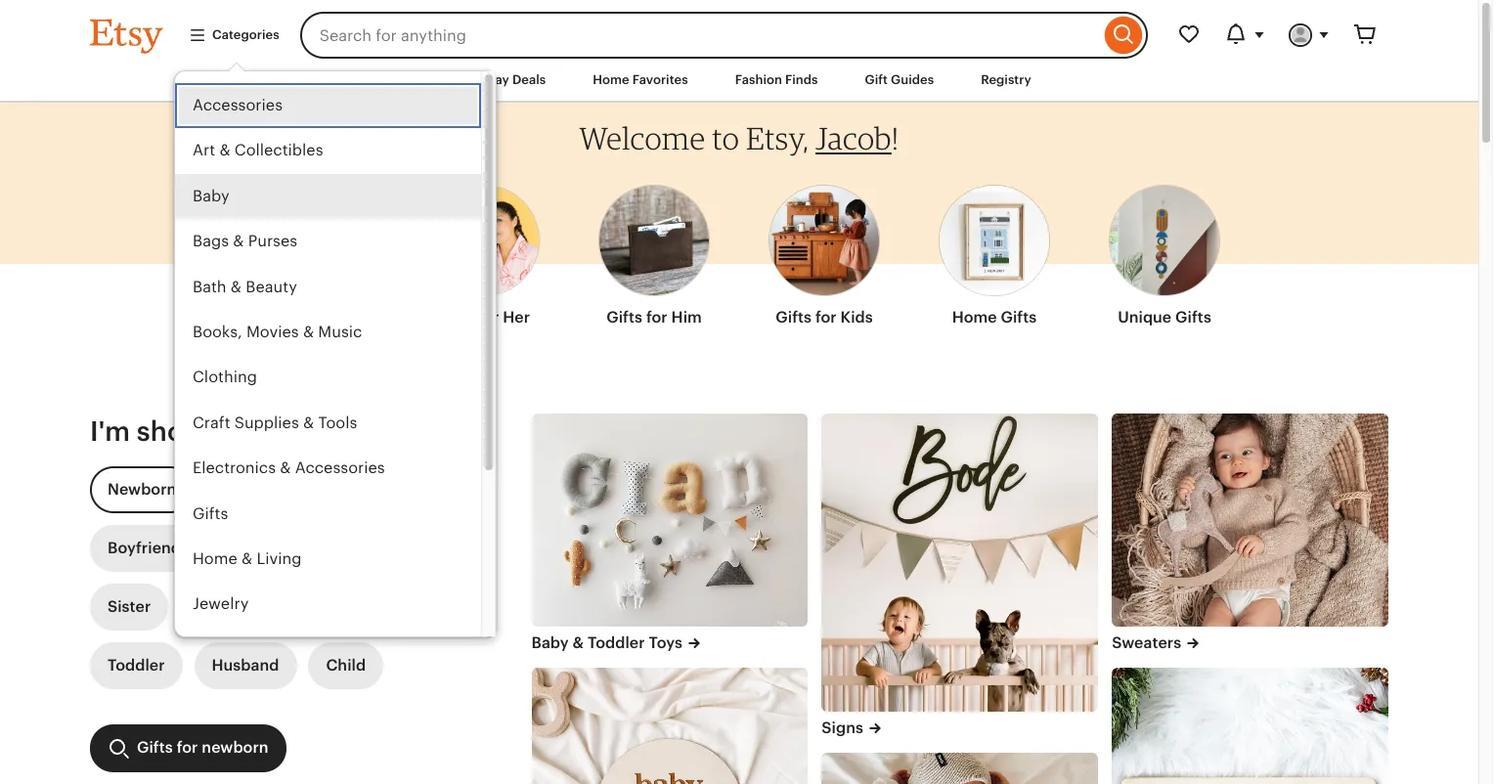 Task type: describe. For each thing, give the bounding box(es) containing it.
menu containing accessories
[[174, 71, 497, 673]]

i'm
[[90, 416, 130, 447]]

gifts for her
[[438, 308, 530, 327]]

art & collectibles link
[[175, 129, 481, 174]]

i'm shopping for my...
[[90, 416, 373, 447]]

books, movies & music
[[193, 323, 362, 341]]

baby & toddler toys
[[532, 634, 683, 652]]

sister
[[108, 598, 151, 617]]

guides
[[891, 72, 934, 87]]

home gifts
[[953, 308, 1037, 327]]

personalized gifts
[[266, 308, 362, 347]]

home gifts link
[[939, 173, 1051, 336]]

signs
[[822, 719, 864, 737]]

purses
[[248, 232, 298, 251]]

jacob link
[[816, 120, 892, 157]]

jewelry link
[[175, 582, 481, 628]]

gifts inside 'personalized gifts'
[[296, 328, 332, 347]]

accessories link
[[175, 83, 481, 129]]

banner containing accessories
[[55, 0, 1424, 673]]

fashion finds
[[735, 72, 818, 87]]

bath & beauty link
[[175, 265, 481, 310]]

newborn
[[202, 739, 269, 757]]

& inside books, movies & music link
[[303, 323, 314, 341]]

& for bath
[[231, 278, 242, 296]]

1 vertical spatial supplies
[[297, 641, 362, 659]]

& for baby
[[573, 634, 584, 652]]

craft supplies & tools
[[193, 414, 357, 432]]

him
[[672, 308, 702, 327]]

0 horizontal spatial toddler
[[108, 657, 165, 675]]

personalized
[[266, 308, 362, 327]]

registry
[[981, 72, 1032, 87]]

bags & purses
[[193, 232, 298, 251]]

favorites
[[633, 72, 688, 87]]

gifts link
[[175, 492, 481, 537]]

gift guides
[[865, 72, 934, 87]]

party
[[255, 641, 293, 659]]

books, movies & music link
[[175, 310, 481, 356]]

tools
[[318, 414, 357, 432]]

baby link
[[175, 174, 481, 219]]

gift
[[865, 72, 888, 87]]

unique gifts link
[[1109, 173, 1221, 336]]

personalized name banner - baby name garland - felt nursery letters - baby name bunting - llama name banner - wall decoration banner image
[[532, 414, 808, 627]]

welcome
[[580, 120, 706, 157]]

for for him
[[647, 308, 668, 327]]

personalized gifts link
[[258, 173, 370, 355]]

unique gifts
[[1118, 308, 1212, 327]]

gifts for her link
[[429, 173, 540, 336]]

gifts for newborn link
[[90, 725, 286, 773]]

baby & toddler toys link
[[532, 633, 808, 655]]

child
[[326, 657, 366, 675]]

paper & party supplies link
[[175, 628, 481, 673]]

electronics
[[193, 459, 276, 478]]

!
[[892, 120, 899, 157]]

0 vertical spatial supplies
[[235, 414, 299, 432]]

& for paper
[[240, 641, 251, 659]]

my...
[[311, 416, 373, 447]]

& for electronics
[[280, 459, 291, 478]]

for for her
[[478, 308, 499, 327]]

movies
[[246, 323, 299, 341]]

newborn sweater knit baby cardigan with side buttons alpaca baby sweater knit cardigan babies image
[[1113, 414, 1389, 627]]

& for bags
[[233, 232, 244, 251]]

paper & party supplies
[[193, 641, 362, 659]]

bath
[[193, 278, 227, 296]]

gifts for kids
[[776, 308, 873, 327]]

for up electronics & accessories
[[267, 416, 305, 447]]

books,
[[193, 323, 242, 341]]

toys
[[649, 634, 683, 652]]

clothing
[[193, 368, 257, 387]]

gifts for him
[[607, 308, 702, 327]]

craft supplies & tools link
[[175, 401, 481, 446]]

kids
[[841, 308, 873, 327]]

music
[[318, 323, 362, 341]]

unique
[[1118, 308, 1172, 327]]



Task type: locate. For each thing, give the bounding box(es) containing it.
husband
[[212, 657, 279, 675]]

registry link
[[967, 63, 1047, 98]]

1 vertical spatial toddler
[[108, 657, 165, 675]]

art & collectibles
[[193, 141, 323, 160]]

& for art
[[220, 141, 230, 160]]

& inside paper & party supplies link
[[240, 641, 251, 659]]

baby
[[193, 187, 230, 205], [532, 634, 569, 652]]

None search field
[[300, 12, 1149, 59]]

& down craft supplies & tools
[[280, 459, 291, 478]]

name sign for baby boy or girl nursery decor wall art, custom wood name sign personalized for baby or kids room wall decor boho nursery art image
[[822, 414, 1099, 712]]

gifts for newborn
[[137, 739, 269, 757]]

fashion finds link
[[721, 63, 833, 98]]

for left kids
[[816, 308, 837, 327]]

accessories inside accessories 'link'
[[193, 96, 283, 115]]

& right the bags at left top
[[233, 232, 244, 251]]

home favorites
[[593, 72, 688, 87]]

baby for baby
[[193, 187, 230, 205]]

craft
[[193, 414, 230, 432]]

art
[[193, 141, 215, 160]]

& inside "home & living" link
[[242, 550, 253, 568]]

collectibles
[[235, 141, 323, 160]]

home for home & living
[[193, 550, 238, 568]]

accessories up art & collectibles
[[193, 96, 283, 115]]

& inside art & collectibles link
[[220, 141, 230, 160]]

& left music
[[303, 323, 314, 341]]

& left toys
[[573, 634, 584, 652]]

0 vertical spatial home
[[593, 72, 630, 87]]

for
[[478, 308, 499, 327], [647, 308, 668, 327], [816, 308, 837, 327], [267, 416, 305, 447], [177, 739, 198, 757]]

signs link
[[822, 718, 1099, 740]]

baby inside baby "link"
[[193, 187, 230, 205]]

accessories inside electronics & accessories link
[[295, 459, 385, 478]]

1 horizontal spatial toddler
[[588, 634, 645, 652]]

& inside bath & beauty link
[[231, 278, 242, 296]]

gifts
[[438, 308, 474, 327], [607, 308, 643, 327], [776, 308, 812, 327], [1001, 308, 1037, 327], [1176, 308, 1212, 327], [296, 328, 332, 347], [193, 504, 228, 523], [137, 739, 173, 757]]

home inside menu
[[193, 550, 238, 568]]

2 horizontal spatial home
[[953, 308, 998, 327]]

for for newborn
[[177, 739, 198, 757]]

accessories
[[193, 96, 283, 115], [295, 459, 385, 478]]

sweaters link
[[1113, 633, 1389, 655]]

accessories down my...
[[295, 459, 385, 478]]

& inside 'baby & toddler toys' link
[[573, 634, 584, 652]]

1 horizontal spatial accessories
[[295, 459, 385, 478]]

for inside gifts for newborn link
[[177, 739, 198, 757]]

toddler down sister
[[108, 657, 165, 675]]

Search for anything text field
[[300, 12, 1101, 59]]

gift guides link
[[851, 63, 949, 98]]

for left her
[[478, 308, 499, 327]]

for left newborn
[[177, 739, 198, 757]]

shopping
[[137, 416, 261, 447]]

&
[[220, 141, 230, 160], [233, 232, 244, 251], [231, 278, 242, 296], [303, 323, 314, 341], [303, 414, 314, 432], [280, 459, 291, 478], [242, 550, 253, 568], [573, 634, 584, 652], [240, 641, 251, 659]]

newborn
[[108, 481, 177, 499]]

& right art
[[220, 141, 230, 160]]

bags & purses link
[[175, 219, 481, 265]]

& right bath
[[231, 278, 242, 296]]

home for home gifts
[[953, 308, 998, 327]]

& inside bags & purses link
[[233, 232, 244, 251]]

categories button
[[174, 18, 294, 53]]

home & living link
[[175, 537, 481, 582]]

0 horizontal spatial accessories
[[193, 96, 283, 115]]

electronics & accessories
[[193, 459, 385, 478]]

paper
[[193, 641, 236, 659]]

2 vertical spatial home
[[193, 550, 238, 568]]

toddler inside 'baby & toddler toys' link
[[588, 634, 645, 652]]

for inside gifts for kids link
[[816, 308, 837, 327]]

for for kids
[[816, 308, 837, 327]]

for inside gifts for him link
[[647, 308, 668, 327]]

home
[[593, 72, 630, 87], [953, 308, 998, 327], [193, 550, 238, 568]]

gifts for kids link
[[769, 173, 881, 336]]

home for home favorites
[[593, 72, 630, 87]]

0 vertical spatial accessories
[[193, 96, 283, 115]]

0 horizontal spatial baby
[[193, 187, 230, 205]]

clothing link
[[175, 356, 481, 401]]

bath & beauty
[[193, 278, 297, 296]]

supplies down jewelry link
[[297, 641, 362, 659]]

& left living
[[242, 550, 253, 568]]

bags
[[193, 232, 229, 251]]

jacob
[[816, 120, 892, 157]]

electronics & accessories link
[[175, 446, 481, 492]]

home favorites link
[[578, 63, 703, 98]]

1 vertical spatial baby
[[532, 634, 569, 652]]

jewelry
[[193, 595, 249, 614]]

home & living
[[193, 550, 302, 568]]

& for home
[[242, 550, 253, 568]]

fashion
[[735, 72, 783, 87]]

0 vertical spatial toddler
[[588, 634, 645, 652]]

1 vertical spatial accessories
[[295, 459, 385, 478]]

living
[[257, 550, 302, 568]]

& inside electronics & accessories link
[[280, 459, 291, 478]]

& left 'tools'
[[303, 414, 314, 432]]

0 vertical spatial baby
[[193, 187, 230, 205]]

baby inside 'baby & toddler toys' link
[[532, 634, 569, 652]]

banner
[[55, 0, 1424, 673]]

1 horizontal spatial baby
[[532, 634, 569, 652]]

1 vertical spatial home
[[953, 308, 998, 327]]

categories
[[212, 27, 279, 42]]

toddler left toys
[[588, 634, 645, 652]]

sweaters
[[1113, 634, 1182, 652]]

to
[[712, 120, 740, 157]]

boyfriend
[[108, 539, 181, 558]]

supplies
[[235, 414, 299, 432], [297, 641, 362, 659]]

& left party
[[240, 641, 251, 659]]

menu bar containing home favorites
[[55, 59, 1424, 103]]

etsy,
[[746, 120, 809, 157]]

gifts for him link
[[599, 173, 710, 336]]

toddler
[[588, 634, 645, 652], [108, 657, 165, 675]]

finds
[[786, 72, 818, 87]]

1 horizontal spatial home
[[593, 72, 630, 87]]

supplies up electronics & accessories
[[235, 414, 299, 432]]

0 horizontal spatial home
[[193, 550, 238, 568]]

home inside menu bar
[[593, 72, 630, 87]]

menu
[[174, 71, 497, 673]]

menu bar
[[55, 59, 1424, 103]]

for inside the gifts for her link
[[478, 308, 499, 327]]

& inside craft supplies & tools link
[[303, 414, 314, 432]]

beauty
[[246, 278, 297, 296]]

her
[[503, 308, 530, 327]]

baby for baby & toddler toys
[[532, 634, 569, 652]]

for left the him
[[647, 308, 668, 327]]

welcome to etsy, jacob !
[[580, 120, 899, 157]]



Task type: vqa. For each thing, say whether or not it's contained in the screenshot.
The & corresponding to Baby
yes



